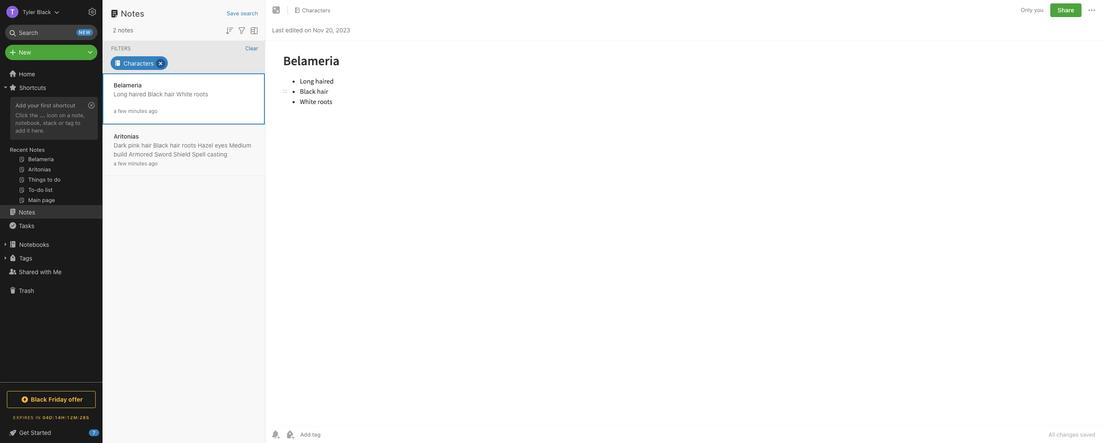 Task type: describe. For each thing, give the bounding box(es) containing it.
roots inside dark pink hair black hair roots hazel eyes medium build armored sword shield spell casting
[[182, 142, 196, 149]]

get
[[19, 430, 29, 437]]

new
[[19, 49, 31, 56]]

04d:14h:12m:28s
[[42, 416, 89, 421]]

tags
[[19, 255, 32, 262]]

share button
[[1050, 3, 1082, 17]]

search
[[241, 10, 258, 17]]

it
[[27, 127, 30, 134]]

Account field
[[0, 3, 60, 21]]

add tag image
[[285, 430, 295, 440]]

a few minutes ago for long haired black hair white roots
[[114, 108, 158, 114]]

save search button
[[227, 9, 258, 18]]

minutes for long haired black hair white roots
[[128, 108, 147, 114]]

Add filters field
[[237, 25, 247, 36]]

with
[[40, 268, 51, 276]]

icon
[[47, 112, 58, 119]]

stack
[[43, 120, 57, 126]]

pink
[[128, 142, 140, 149]]

new
[[79, 29, 91, 35]]

me
[[53, 268, 62, 276]]

shield
[[173, 151, 190, 158]]

Add tag field
[[299, 431, 364, 439]]

shortcut
[[53, 102, 75, 109]]

ago for long haired black hair white roots
[[149, 108, 158, 114]]

add filters image
[[237, 26, 247, 36]]

all
[[1049, 432, 1055, 439]]

add a reminder image
[[270, 430, 281, 440]]

long
[[114, 90, 127, 98]]

click the ...
[[15, 112, 45, 119]]

share
[[1058, 6, 1074, 14]]

new search field
[[11, 25, 93, 40]]

tag
[[65, 120, 74, 126]]

characters button inside the note window element
[[291, 4, 333, 16]]

changes
[[1057, 432, 1079, 439]]

Sort options field
[[224, 25, 235, 36]]

haired
[[129, 90, 146, 98]]

notebook,
[[15, 120, 41, 126]]

1 vertical spatial notes
[[29, 147, 45, 153]]

expires
[[13, 416, 34, 421]]

notes
[[118, 26, 133, 34]]

2 notes
[[113, 26, 133, 34]]

save
[[227, 10, 239, 17]]

a few minutes ago for dark pink hair black hair roots hazel eyes medium build armored sword shield spell casting
[[114, 160, 158, 167]]

a for dark pink hair black hair roots hazel eyes medium build armored sword shield spell casting
[[114, 160, 116, 167]]

or
[[58, 120, 64, 126]]

last
[[272, 26, 284, 34]]

only
[[1021, 7, 1033, 13]]

shared with me link
[[0, 265, 102, 279]]

add
[[15, 102, 26, 109]]

new button
[[5, 45, 97, 60]]

click to collapse image
[[99, 428, 106, 438]]

belameria
[[114, 81, 142, 89]]

save search
[[227, 10, 258, 17]]

the
[[30, 112, 38, 119]]

shortcuts
[[19, 84, 46, 91]]

dark pink hair black hair roots hazel eyes medium build armored sword shield spell casting
[[114, 142, 251, 158]]

notes link
[[0, 205, 102, 219]]

your
[[27, 102, 39, 109]]

note,
[[72, 112, 85, 119]]

More actions field
[[1087, 3, 1097, 17]]

dark
[[114, 142, 127, 149]]

nov
[[313, 26, 324, 34]]

notebooks link
[[0, 238, 102, 252]]

friday
[[49, 396, 67, 404]]

you
[[1034, 7, 1044, 13]]

expires in 04d:14h:12m:28s
[[13, 416, 89, 421]]

to
[[75, 120, 80, 126]]



Task type: vqa. For each thing, say whether or not it's contained in the screenshot.
Belameria Long haired Black hair White roots
yes



Task type: locate. For each thing, give the bounding box(es) containing it.
recent notes
[[10, 147, 45, 153]]

click
[[15, 112, 28, 119]]

0 horizontal spatial characters button
[[111, 56, 168, 70]]

home
[[19, 70, 35, 78]]

few
[[118, 108, 127, 114], [118, 160, 127, 167]]

notes up notes
[[121, 9, 144, 18]]

characters inside the note window element
[[302, 7, 330, 13]]

black friday offer button
[[7, 392, 96, 409]]

hair for hair
[[170, 142, 180, 149]]

filters
[[111, 45, 131, 52]]

a for long haired black hair white roots
[[114, 108, 116, 114]]

trash link
[[0, 284, 102, 298]]

black up in
[[31, 396, 47, 404]]

notes inside note list element
[[121, 9, 144, 18]]

sword
[[154, 151, 172, 158]]

1 few from the top
[[118, 108, 127, 114]]

belameria long haired black hair white roots
[[114, 81, 208, 98]]

...
[[40, 112, 45, 119]]

clear
[[245, 45, 258, 52]]

roots right white
[[194, 90, 208, 98]]

armored
[[129, 151, 153, 158]]

a down build
[[114, 160, 116, 167]]

ago down sword
[[149, 160, 158, 167]]

a up 'tag' at the left
[[67, 112, 70, 119]]

here.
[[32, 127, 45, 134]]

tasks
[[19, 222, 34, 230]]

characters
[[302, 7, 330, 13], [123, 60, 154, 67]]

build
[[114, 151, 127, 158]]

Search text field
[[11, 25, 91, 40]]

clear button
[[245, 45, 258, 52]]

a inside icon on a note, notebook, stack or tag to add it here.
[[67, 112, 70, 119]]

a
[[114, 108, 116, 114], [67, 112, 70, 119], [114, 160, 116, 167]]

1 vertical spatial characters
[[123, 60, 154, 67]]

black inside popup button
[[31, 396, 47, 404]]

1 horizontal spatial on
[[304, 26, 311, 34]]

hair up shield
[[170, 142, 180, 149]]

1 vertical spatial a few minutes ago
[[114, 160, 158, 167]]

1 vertical spatial minutes
[[128, 160, 147, 167]]

black
[[37, 8, 51, 15], [148, 90, 163, 98], [153, 142, 168, 149], [31, 396, 47, 404]]

saved
[[1080, 432, 1095, 439]]

characters down filters
[[123, 60, 154, 67]]

characters button
[[291, 4, 333, 16], [111, 56, 168, 70]]

group containing add your first shortcut
[[0, 94, 102, 209]]

black inside field
[[37, 8, 51, 15]]

add your first shortcut
[[15, 102, 75, 109]]

few down build
[[118, 160, 127, 167]]

tree containing home
[[0, 67, 103, 382]]

minutes
[[128, 108, 147, 114], [128, 160, 147, 167]]

notes right recent
[[29, 147, 45, 153]]

roots
[[194, 90, 208, 98], [182, 142, 196, 149]]

2 vertical spatial notes
[[19, 209, 35, 216]]

a down long
[[114, 108, 116, 114]]

characters up nov
[[302, 7, 330, 13]]

on up or
[[59, 112, 66, 119]]

0 vertical spatial ago
[[149, 108, 158, 114]]

tasks button
[[0, 219, 102, 233]]

1 vertical spatial characters button
[[111, 56, 168, 70]]

group
[[0, 94, 102, 209]]

few for long haired black hair white roots
[[118, 108, 127, 114]]

hair for haired
[[164, 90, 175, 98]]

tree
[[0, 67, 103, 382]]

1 a few minutes ago from the top
[[114, 108, 158, 114]]

expand tags image
[[2, 255, 9, 262]]

settings image
[[87, 7, 97, 17]]

2 few from the top
[[118, 160, 127, 167]]

eyes
[[215, 142, 228, 149]]

shared with me
[[19, 268, 62, 276]]

0 horizontal spatial characters
[[123, 60, 154, 67]]

a few minutes ago down haired
[[114, 108, 158, 114]]

on
[[304, 26, 311, 34], [59, 112, 66, 119]]

on inside the note window element
[[304, 26, 311, 34]]

a few minutes ago
[[114, 108, 158, 114], [114, 160, 158, 167]]

a few minutes ago down armored
[[114, 160, 158, 167]]

black right haired
[[148, 90, 163, 98]]

few down long
[[118, 108, 127, 114]]

black inside belameria long haired black hair white roots
[[148, 90, 163, 98]]

0 vertical spatial characters
[[302, 7, 330, 13]]

ago
[[149, 108, 158, 114], [149, 160, 158, 167]]

shortcuts button
[[0, 81, 102, 94]]

1 minutes from the top
[[128, 108, 147, 114]]

recent
[[10, 147, 28, 153]]

0 vertical spatial few
[[118, 108, 127, 114]]

ago down belameria long haired black hair white roots
[[149, 108, 158, 114]]

0 vertical spatial on
[[304, 26, 311, 34]]

1 ago from the top
[[149, 108, 158, 114]]

Help and Learning task checklist field
[[0, 427, 103, 440]]

medium
[[229, 142, 251, 149]]

on inside icon on a note, notebook, stack or tag to add it here.
[[59, 112, 66, 119]]

note window element
[[265, 0, 1102, 444]]

aritonias
[[114, 133, 139, 140]]

7
[[93, 431, 95, 436]]

notes
[[121, 9, 144, 18], [29, 147, 45, 153], [19, 209, 35, 216]]

tyler
[[23, 8, 35, 15]]

casting
[[207, 151, 227, 158]]

characters inside note list element
[[123, 60, 154, 67]]

1 vertical spatial on
[[59, 112, 66, 119]]

2
[[113, 26, 116, 34]]

few for dark pink hair black hair roots hazel eyes medium build armored sword shield spell casting
[[118, 160, 127, 167]]

offer
[[68, 396, 83, 404]]

characters button up last edited on nov 20, 2023
[[291, 4, 333, 16]]

0 vertical spatial notes
[[121, 9, 144, 18]]

home link
[[0, 67, 103, 81]]

spell
[[192, 151, 206, 158]]

hair up armored
[[141, 142, 152, 149]]

0 vertical spatial roots
[[194, 90, 208, 98]]

white
[[176, 90, 192, 98]]

in
[[36, 416, 41, 421]]

black friday offer
[[31, 396, 83, 404]]

minutes down armored
[[128, 160, 147, 167]]

hair inside belameria long haired black hair white roots
[[164, 90, 175, 98]]

0 horizontal spatial on
[[59, 112, 66, 119]]

started
[[31, 430, 51, 437]]

shared
[[19, 268, 38, 276]]

minutes for dark pink hair black hair roots hazel eyes medium build armored sword shield spell casting
[[128, 160, 147, 167]]

2 ago from the top
[[149, 160, 158, 167]]

1 horizontal spatial characters
[[302, 7, 330, 13]]

tags button
[[0, 252, 102, 265]]

20,
[[325, 26, 334, 34]]

View options field
[[247, 25, 259, 36]]

last edited on nov 20, 2023
[[272, 26, 350, 34]]

notes up the tasks
[[19, 209, 35, 216]]

2 minutes from the top
[[128, 160, 147, 167]]

1 vertical spatial roots
[[182, 142, 196, 149]]

1 vertical spatial few
[[118, 160, 127, 167]]

notebooks
[[19, 241, 49, 248]]

tyler black
[[23, 8, 51, 15]]

0 vertical spatial minutes
[[128, 108, 147, 114]]

1 horizontal spatial characters button
[[291, 4, 333, 16]]

1 vertical spatial ago
[[149, 160, 158, 167]]

characters button down filters
[[111, 56, 168, 70]]

more actions image
[[1087, 5, 1097, 15]]

trash
[[19, 287, 34, 295]]

2023
[[336, 26, 350, 34]]

roots inside belameria long haired black hair white roots
[[194, 90, 208, 98]]

icon on a note, notebook, stack or tag to add it here.
[[15, 112, 85, 134]]

first
[[41, 102, 51, 109]]

on left nov
[[304, 26, 311, 34]]

expand notebooks image
[[2, 241, 9, 248]]

minutes down haired
[[128, 108, 147, 114]]

Note Editor text field
[[265, 41, 1102, 426]]

2 a few minutes ago from the top
[[114, 160, 158, 167]]

edited
[[285, 26, 303, 34]]

hazel
[[198, 142, 213, 149]]

only you
[[1021, 7, 1044, 13]]

ago for dark pink hair black hair roots hazel eyes medium build armored sword shield spell casting
[[149, 160, 158, 167]]

0 vertical spatial characters button
[[291, 4, 333, 16]]

roots up shield
[[182, 142, 196, 149]]

expand note image
[[271, 5, 282, 15]]

get started
[[19, 430, 51, 437]]

hair
[[164, 90, 175, 98], [141, 142, 152, 149], [170, 142, 180, 149]]

all changes saved
[[1049, 432, 1095, 439]]

add
[[15, 127, 25, 134]]

black inside dark pink hair black hair roots hazel eyes medium build armored sword shield spell casting
[[153, 142, 168, 149]]

0 vertical spatial a few minutes ago
[[114, 108, 158, 114]]

note list element
[[103, 0, 265, 444]]

black up sword
[[153, 142, 168, 149]]

hair left white
[[164, 90, 175, 98]]

black right tyler
[[37, 8, 51, 15]]



